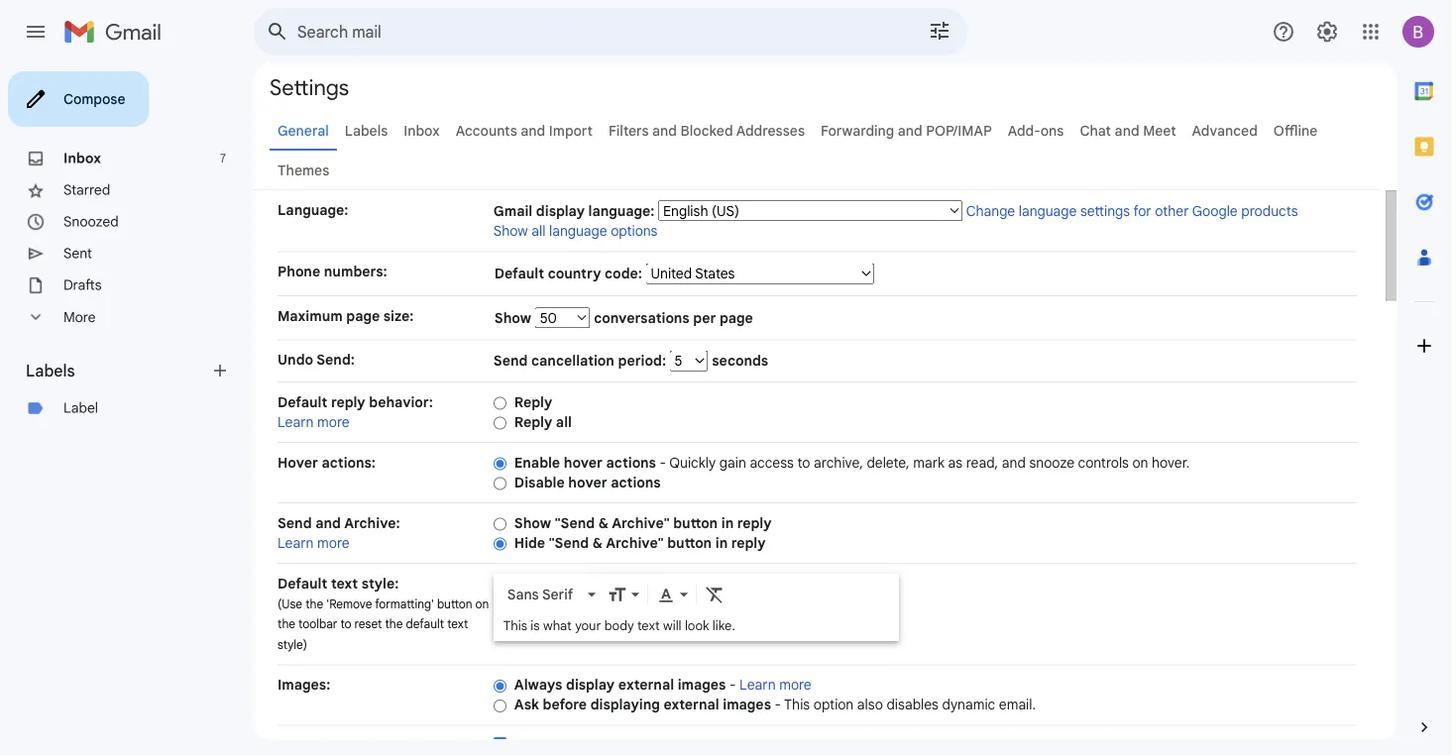 Task type: vqa. For each thing, say whether or not it's contained in the screenshot.
TIM
no



Task type: locate. For each thing, give the bounding box(es) containing it.
numbers:
[[324, 263, 387, 281]]

hover for enable
[[564, 454, 603, 472]]

1 vertical spatial reply
[[738, 515, 772, 532]]

actions up the disable hover actions
[[607, 454, 656, 472]]

offline link
[[1274, 122, 1318, 139]]

formatting options toolbar
[[500, 576, 893, 613]]

show down gmail
[[494, 223, 528, 240]]

learn up hover
[[278, 414, 314, 431]]

archive:
[[344, 515, 400, 532]]

"send down the disable hover actions
[[555, 515, 595, 532]]

hover up the disable hover actions
[[564, 454, 603, 472]]

inbox right labels link at the top
[[404, 122, 440, 139]]

archive" for show
[[612, 515, 670, 532]]

1 vertical spatial in
[[716, 535, 728, 552]]

archive" up hide "send & archive" button in reply on the bottom
[[612, 515, 670, 532]]

1 horizontal spatial to
[[798, 454, 811, 472]]

send inside send and archive: learn more
[[278, 515, 312, 532]]

1 vertical spatial to
[[341, 617, 352, 632]]

"send right the 'hide'
[[549, 535, 589, 552]]

default inside default reply behavior: learn more
[[278, 394, 328, 411]]

text left will
[[638, 618, 660, 634]]

all
[[532, 223, 546, 240], [556, 414, 572, 431]]

2 vertical spatial more
[[780, 677, 812, 694]]

1 vertical spatial learn more link
[[278, 535, 350, 552]]

send down hover
[[278, 515, 312, 532]]

display
[[536, 202, 585, 220], [566, 677, 615, 694]]

ask before displaying external images - this option also disables dynamic email.
[[514, 697, 1036, 714]]

reply for hide "send & archive" button in reply
[[732, 535, 766, 552]]

1 horizontal spatial send
[[494, 353, 528, 370]]

in down "gain"
[[722, 515, 734, 532]]

Reply all radio
[[494, 416, 507, 431]]

learn more link for default
[[278, 414, 350, 431]]

external down always display external images - learn more in the bottom of the page
[[664, 697, 720, 714]]

1 horizontal spatial this
[[785, 697, 810, 714]]

-
[[660, 454, 666, 472], [730, 677, 736, 694], [775, 697, 782, 714], [666, 737, 672, 755]]

0 horizontal spatial send
[[278, 515, 312, 532]]

language down gmail display language:
[[549, 223, 608, 240]]

2 vertical spatial button
[[437, 597, 473, 612]]

show up the 'hide'
[[514, 515, 551, 532]]

0 vertical spatial button
[[674, 515, 718, 532]]

learn up (use
[[278, 535, 314, 552]]

serif
[[542, 586, 573, 603]]

1 vertical spatial show
[[495, 309, 535, 327]]

0 vertical spatial learn
[[278, 414, 314, 431]]

change language settings for other google products link
[[967, 202, 1299, 220]]

0 horizontal spatial inbox
[[63, 150, 101, 167]]

reply up formatting options toolbar
[[732, 535, 766, 552]]

the up toolbar
[[306, 597, 324, 612]]

& up hide "send & archive" button in reply on the bottom
[[599, 515, 609, 532]]

accounts and import
[[456, 122, 593, 139]]

default
[[495, 265, 545, 283], [278, 394, 328, 411], [278, 575, 328, 593]]

archive"
[[612, 515, 670, 532], [606, 535, 664, 552]]

and left 'pop/imap' at the top right of the page
[[898, 122, 923, 139]]

Enable hover actions radio
[[494, 457, 507, 471]]

"send
[[555, 515, 595, 532], [549, 535, 589, 552]]

before
[[543, 697, 587, 714]]

0 horizontal spatial email
[[626, 737, 662, 755]]

text right default
[[447, 617, 468, 632]]

what
[[543, 618, 572, 634]]

dynamic down 'ask before displaying external images - this option also disables dynamic email.'
[[725, 737, 778, 755]]

1 vertical spatial on
[[476, 597, 489, 612]]

1 enable from the top
[[514, 454, 560, 472]]

enable up disable
[[514, 454, 560, 472]]

actions for enable
[[607, 454, 656, 472]]

button up hide "send & archive" button in reply on the bottom
[[674, 515, 718, 532]]

text up 'remove
[[331, 575, 358, 593]]

display up show all language options link
[[536, 202, 585, 220]]

default left country
[[495, 265, 545, 283]]

enable
[[514, 454, 560, 472], [514, 737, 560, 755]]

and right filters
[[653, 122, 677, 139]]

None checkbox
[[494, 738, 507, 751]]

labels for labels link at the top
[[345, 122, 388, 139]]

0 vertical spatial reply
[[514, 394, 553, 411]]

0 vertical spatial archive"
[[612, 515, 670, 532]]

default inside default text style: (use the 'remove formatting' button on the toolbar to reset the default text style)
[[278, 575, 328, 593]]

remove formatting ‪(⌘\)‬ image
[[705, 585, 725, 605]]

labels inside "navigation"
[[26, 361, 75, 381]]

advanced search options image
[[920, 11, 960, 51]]

email down 'displaying'
[[626, 737, 662, 755]]

drafts link
[[63, 277, 102, 294]]

all down gmail
[[532, 223, 546, 240]]

2 horizontal spatial text
[[638, 618, 660, 634]]

2 horizontal spatial dynamic
[[943, 697, 996, 714]]

drafts
[[63, 277, 102, 294]]

send up reply "option" at the bottom
[[494, 353, 528, 370]]

content
[[818, 737, 867, 755]]

- up 'ask before displaying external images - this option also disables dynamic email.'
[[730, 677, 736, 694]]

0 vertical spatial more
[[317, 414, 350, 431]]

compose button
[[8, 71, 149, 127]]

dynamic down before on the left bottom of page
[[564, 737, 622, 755]]

0 vertical spatial show
[[494, 223, 528, 240]]

'remove
[[327, 597, 372, 612]]

1 horizontal spatial inbox link
[[404, 122, 440, 139]]

this left is
[[504, 618, 528, 634]]

actions up show "send & archive" button in reply
[[611, 474, 661, 491]]

reply right the reply all option
[[514, 414, 553, 431]]

show down default country code: at top
[[495, 309, 535, 327]]

0 vertical spatial all
[[532, 223, 546, 240]]

language
[[1019, 202, 1077, 220], [549, 223, 608, 240]]

button
[[674, 515, 718, 532], [668, 535, 712, 552], [437, 597, 473, 612]]

on left hover.
[[1133, 454, 1149, 472]]

inbox link up starred
[[63, 150, 101, 167]]

default up (use
[[278, 575, 328, 593]]

0 horizontal spatial the
[[278, 617, 296, 632]]

display for always
[[566, 677, 615, 694]]

reply down send:
[[331, 394, 366, 411]]

ask
[[514, 697, 539, 714]]

filters and blocked addresses
[[609, 122, 805, 139]]

1 vertical spatial labels
[[26, 361, 75, 381]]

page right per
[[720, 309, 754, 327]]

all for show
[[532, 223, 546, 240]]

reply all
[[514, 414, 572, 431]]

images up enable dynamic email - display dynamic email content when available.
[[723, 697, 772, 714]]

snoozed
[[63, 213, 119, 231]]

- left 'display'
[[666, 737, 672, 755]]

on left 'sans'
[[476, 597, 489, 612]]

labels navigation
[[0, 63, 254, 756]]

settings image
[[1316, 20, 1340, 44]]

accounts and import link
[[456, 122, 593, 139]]

learn up 'ask before displaying external images - this option also disables dynamic email.'
[[740, 677, 776, 694]]

2 vertical spatial learn more link
[[740, 677, 812, 694]]

more
[[63, 309, 96, 326]]

inbox
[[404, 122, 440, 139], [63, 150, 101, 167]]

0 horizontal spatial page
[[346, 307, 380, 325]]

Ask before displaying external images radio
[[494, 699, 507, 714]]

(use
[[278, 597, 303, 612]]

button for hide "send & archive" button in reply
[[668, 535, 712, 552]]

this
[[504, 618, 528, 634], [785, 697, 810, 714]]

in
[[722, 515, 734, 532], [716, 535, 728, 552]]

and left import
[[521, 122, 546, 139]]

&
[[599, 515, 609, 532], [593, 535, 603, 552]]

1 vertical spatial inbox link
[[63, 150, 101, 167]]

text
[[331, 575, 358, 593], [447, 617, 468, 632], [638, 618, 660, 634]]

1 vertical spatial learn
[[278, 535, 314, 552]]

code:
[[605, 265, 643, 283]]

more up hover actions:
[[317, 414, 350, 431]]

more inside send and archive: learn more
[[317, 535, 350, 552]]

learn more link down archive:
[[278, 535, 350, 552]]

all for reply
[[556, 414, 572, 431]]

this left option
[[785, 697, 810, 714]]

cancellation
[[532, 353, 615, 370]]

learn more link up 'ask before displaying external images - this option also disables dynamic email.'
[[740, 677, 812, 694]]

0 vertical spatial "send
[[555, 515, 595, 532]]

learn inside default reply behavior: learn more
[[278, 414, 314, 431]]

reply down access
[[738, 515, 772, 532]]

1 vertical spatial inbox
[[63, 150, 101, 167]]

labels heading
[[26, 361, 210, 381]]

send:
[[317, 352, 355, 369]]

1 vertical spatial reply
[[514, 414, 553, 431]]

0 vertical spatial external
[[619, 677, 674, 694]]

advanced
[[1193, 122, 1258, 139]]

in for hide "send & archive" button in reply
[[716, 535, 728, 552]]

1 vertical spatial all
[[556, 414, 572, 431]]

0 vertical spatial display
[[536, 202, 585, 220]]

2 enable from the top
[[514, 737, 560, 755]]

0 horizontal spatial language
[[549, 223, 608, 240]]

0 horizontal spatial on
[[476, 597, 489, 612]]

0 vertical spatial inbox
[[404, 122, 440, 139]]

display for gmail
[[536, 202, 585, 220]]

labels up label 'link'
[[26, 361, 75, 381]]

2 reply from the top
[[514, 414, 553, 431]]

option
[[814, 697, 854, 714]]

send for send and archive: learn more
[[278, 515, 312, 532]]

1 horizontal spatial labels
[[345, 122, 388, 139]]

and for import
[[521, 122, 546, 139]]

more button
[[0, 301, 238, 333]]

1 vertical spatial "send
[[549, 535, 589, 552]]

1 horizontal spatial text
[[447, 617, 468, 632]]

1 vertical spatial language
[[549, 223, 608, 240]]

0 vertical spatial enable
[[514, 454, 560, 472]]

inbox up starred
[[63, 150, 101, 167]]

0 vertical spatial labels
[[345, 122, 388, 139]]

0 horizontal spatial to
[[341, 617, 352, 632]]

and right chat
[[1115, 122, 1140, 139]]

1 horizontal spatial the
[[306, 597, 324, 612]]

the down formatting'
[[385, 617, 403, 632]]

email left content
[[781, 737, 815, 755]]

default down undo
[[278, 394, 328, 411]]

learn
[[278, 414, 314, 431], [278, 535, 314, 552], [740, 677, 776, 694]]

2 email from the left
[[781, 737, 815, 755]]

period:
[[618, 353, 666, 370]]

button up default
[[437, 597, 473, 612]]

1 horizontal spatial inbox
[[404, 122, 440, 139]]

0 vertical spatial reply
[[331, 394, 366, 411]]

1 vertical spatial hover
[[569, 474, 608, 491]]

to inside default text style: (use the 'remove formatting' button on the toolbar to reset the default text style)
[[341, 617, 352, 632]]

1 vertical spatial more
[[317, 535, 350, 552]]

dynamic
[[278, 737, 337, 755]]

to down 'remove
[[341, 617, 352, 632]]

actions
[[607, 454, 656, 472], [611, 474, 661, 491]]

send
[[494, 353, 528, 370], [278, 515, 312, 532]]

2 vertical spatial show
[[514, 515, 551, 532]]

country
[[548, 265, 601, 283]]

2 vertical spatial default
[[278, 575, 328, 593]]

always display external images - learn more
[[514, 677, 812, 694]]

& for show
[[599, 515, 609, 532]]

0 vertical spatial default
[[495, 265, 545, 283]]

archive" down show "send & archive" button in reply
[[606, 535, 664, 552]]

0 horizontal spatial all
[[532, 223, 546, 240]]

reply
[[514, 394, 553, 411], [514, 414, 553, 431]]

always
[[514, 677, 563, 694]]

more up 'ask before displaying external images - this option also disables dynamic email.'
[[780, 677, 812, 694]]

1 horizontal spatial language
[[1019, 202, 1077, 220]]

images down look
[[678, 677, 726, 694]]

0 vertical spatial in
[[722, 515, 734, 532]]

in up remove formatting ‪(⌘\)‬ image
[[716, 535, 728, 552]]

email.
[[999, 697, 1036, 714]]

1 vertical spatial enable
[[514, 737, 560, 755]]

maximum page size:
[[278, 307, 414, 325]]

general link
[[278, 122, 329, 139]]

the down (use
[[278, 617, 296, 632]]

and inside send and archive: learn more
[[316, 515, 341, 532]]

button for show "send & archive" button in reply
[[674, 515, 718, 532]]

0 vertical spatial send
[[494, 353, 528, 370]]

labels
[[345, 122, 388, 139], [26, 361, 75, 381]]

1 vertical spatial this
[[785, 697, 810, 714]]

in for show "send & archive" button in reply
[[722, 515, 734, 532]]

and for pop/imap
[[898, 122, 923, 139]]

this is what your body text will look like.
[[504, 618, 736, 634]]

0 vertical spatial language
[[1019, 202, 1077, 220]]

None search field
[[254, 8, 968, 56]]

email:
[[341, 737, 381, 755]]

0 horizontal spatial labels
[[26, 361, 75, 381]]

reply for show "send & archive" button in reply
[[738, 515, 772, 532]]

toolbar
[[299, 617, 338, 632]]

Always display external images radio
[[494, 679, 507, 694]]

labels right general on the left top of the page
[[345, 122, 388, 139]]

Hide "Send & Archive" button in reply radio
[[494, 537, 507, 552]]

show
[[494, 223, 528, 240], [495, 309, 535, 327], [514, 515, 551, 532]]

to
[[798, 454, 811, 472], [341, 617, 352, 632]]

send for send cancellation period:
[[494, 353, 528, 370]]

snooze
[[1030, 454, 1075, 472]]

language right change
[[1019, 202, 1077, 220]]

1 horizontal spatial page
[[720, 309, 754, 327]]

gmail
[[494, 202, 533, 220]]

sans serif option
[[504, 585, 584, 605]]

0 vertical spatial hover
[[564, 454, 603, 472]]

to right access
[[798, 454, 811, 472]]

disable
[[514, 474, 565, 491]]

1 vertical spatial send
[[278, 515, 312, 532]]

more down archive:
[[317, 535, 350, 552]]

learn inside send and archive: learn more
[[278, 535, 314, 552]]

1 vertical spatial default
[[278, 394, 328, 411]]

and right read,
[[1002, 454, 1026, 472]]

page left size:
[[346, 307, 380, 325]]

external up 'displaying'
[[619, 677, 674, 694]]

all down cancellation
[[556, 414, 572, 431]]

0 vertical spatial learn more link
[[278, 414, 350, 431]]

1 vertical spatial &
[[593, 535, 603, 552]]

2 horizontal spatial the
[[385, 617, 403, 632]]

main menu image
[[24, 20, 48, 44]]

the
[[306, 597, 324, 612], [278, 617, 296, 632], [385, 617, 403, 632]]

1 horizontal spatial email
[[781, 737, 815, 755]]

as
[[949, 454, 963, 472]]

1 vertical spatial display
[[566, 677, 615, 694]]

display up before on the left bottom of page
[[566, 677, 615, 694]]

blocked
[[681, 122, 733, 139]]

inbox inside labels "navigation"
[[63, 150, 101, 167]]

reply
[[331, 394, 366, 411], [738, 515, 772, 532], [732, 535, 766, 552]]

actions for disable
[[611, 474, 661, 491]]

add-ons link
[[1008, 122, 1064, 139]]

hover right disable
[[569, 474, 608, 491]]

accounts
[[456, 122, 517, 139]]

dynamic left email.
[[943, 697, 996, 714]]

2 vertical spatial reply
[[732, 535, 766, 552]]

learn more link up hover actions:
[[278, 414, 350, 431]]

tab list
[[1397, 63, 1453, 684]]

1 reply from the top
[[514, 394, 553, 411]]

inbox link right labels link at the top
[[404, 122, 440, 139]]

0 vertical spatial &
[[599, 515, 609, 532]]

1 vertical spatial actions
[[611, 474, 661, 491]]

hover
[[278, 454, 318, 472]]

0 vertical spatial actions
[[607, 454, 656, 472]]

0 vertical spatial on
[[1133, 454, 1149, 472]]

and left archive:
[[316, 515, 341, 532]]

& for hide
[[593, 535, 603, 552]]

1 vertical spatial button
[[668, 535, 712, 552]]

0 vertical spatial this
[[504, 618, 528, 634]]

1 horizontal spatial all
[[556, 414, 572, 431]]

google
[[1193, 202, 1238, 220]]

1 horizontal spatial on
[[1133, 454, 1149, 472]]

more inside default reply behavior: learn more
[[317, 414, 350, 431]]

1 vertical spatial archive"
[[606, 535, 664, 552]]

& down show "send & archive" button in reply
[[593, 535, 603, 552]]

enable down ask
[[514, 737, 560, 755]]

reply up reply all on the left of page
[[514, 394, 553, 411]]

button down show "send & archive" button in reply
[[668, 535, 712, 552]]



Task type: describe. For each thing, give the bounding box(es) containing it.
will
[[663, 618, 682, 634]]

your
[[575, 618, 601, 634]]

hover.
[[1152, 454, 1190, 472]]

0 horizontal spatial dynamic
[[564, 737, 622, 755]]

show all language options
[[494, 223, 658, 240]]

language:
[[589, 202, 655, 220]]

reset
[[355, 617, 382, 632]]

style:
[[362, 575, 399, 593]]

enable for enable dynamic email - display dynamic email content when available.
[[514, 737, 560, 755]]

show for show "send & archive" button in reply
[[514, 515, 551, 532]]

settings
[[270, 73, 349, 101]]

hide "send & archive" button in reply
[[514, 535, 766, 552]]

themes
[[278, 162, 330, 179]]

themes link
[[278, 162, 330, 179]]

search mail image
[[260, 14, 296, 50]]

hover actions:
[[278, 454, 376, 472]]

reply for reply all
[[514, 414, 553, 431]]

general
[[278, 122, 329, 139]]

look
[[685, 618, 710, 634]]

- up enable dynamic email - display dynamic email content when available.
[[775, 697, 782, 714]]

support image
[[1272, 20, 1296, 44]]

0 horizontal spatial inbox link
[[63, 150, 101, 167]]

displaying
[[591, 697, 660, 714]]

2 vertical spatial learn
[[740, 677, 776, 694]]

filters and blocked addresses link
[[609, 122, 805, 139]]

products
[[1242, 202, 1299, 220]]

conversations
[[594, 309, 690, 327]]

hide
[[514, 535, 546, 552]]

reply inside default reply behavior: learn more
[[331, 394, 366, 411]]

0 vertical spatial images
[[678, 677, 726, 694]]

chat and meet link
[[1080, 122, 1177, 139]]

meet
[[1144, 122, 1177, 139]]

like.
[[713, 618, 736, 634]]

add-ons
[[1008, 122, 1064, 139]]

learn for default reply behavior: learn more
[[278, 414, 314, 431]]

filters
[[609, 122, 649, 139]]

default for default country code:
[[495, 265, 545, 283]]

change language settings for other google products
[[967, 202, 1299, 220]]

size:
[[384, 307, 414, 325]]

style)
[[278, 638, 307, 653]]

0 vertical spatial to
[[798, 454, 811, 472]]

on inside default text style: (use the 'remove formatting' button on the toolbar to reset the default text style)
[[476, 597, 489, 612]]

pop/imap
[[927, 122, 992, 139]]

mark
[[914, 454, 945, 472]]

button inside default text style: (use the 'remove formatting' button on the toolbar to reset the default text style)
[[437, 597, 473, 612]]

undo
[[278, 352, 313, 369]]

Show "Send & Archive" button in reply radio
[[494, 517, 507, 532]]

learn for send and archive: learn more
[[278, 535, 314, 552]]

labels link
[[345, 122, 388, 139]]

0 horizontal spatial text
[[331, 575, 358, 593]]

gain
[[720, 454, 747, 472]]

chat
[[1080, 122, 1112, 139]]

Search mail text field
[[298, 22, 873, 42]]

"send for show
[[555, 515, 595, 532]]

archive,
[[814, 454, 864, 472]]

Reply radio
[[494, 396, 507, 411]]

for
[[1134, 202, 1152, 220]]

1 vertical spatial external
[[664, 697, 720, 714]]

hover for disable
[[569, 474, 608, 491]]

available.
[[908, 737, 966, 755]]

starred
[[63, 181, 110, 199]]

default for default reply behavior: learn more
[[278, 394, 328, 411]]

1 horizontal spatial dynamic
[[725, 737, 778, 755]]

settings
[[1081, 202, 1131, 220]]

and for archive:
[[316, 515, 341, 532]]

show "send & archive" button in reply
[[514, 515, 772, 532]]

is
[[531, 618, 540, 634]]

labels for labels heading at the left
[[26, 361, 75, 381]]

when
[[870, 737, 904, 755]]

and for blocked
[[653, 122, 677, 139]]

undo send:
[[278, 352, 355, 369]]

archive" for hide
[[606, 535, 664, 552]]

default text style: (use the 'remove formatting' button on the toolbar to reset the default text style)
[[278, 575, 489, 653]]

reply for reply
[[514, 394, 553, 411]]

chat and meet
[[1080, 122, 1177, 139]]

default
[[406, 617, 444, 632]]

send and archive: learn more
[[278, 515, 400, 552]]

offline
[[1274, 122, 1318, 139]]

learn more link for send
[[278, 535, 350, 552]]

advanced link
[[1193, 122, 1258, 139]]

access
[[750, 454, 794, 472]]

enable dynamic email - display dynamic email content when available.
[[514, 737, 966, 755]]

language:
[[278, 201, 348, 219]]

ons
[[1041, 122, 1064, 139]]

more for and
[[317, 535, 350, 552]]

0 horizontal spatial this
[[504, 618, 528, 634]]

disables
[[887, 697, 939, 714]]

default reply behavior: learn more
[[278, 394, 433, 431]]

sans serif
[[508, 586, 573, 603]]

sans
[[508, 586, 539, 603]]

- left the quickly
[[660, 454, 666, 472]]

1 vertical spatial images
[[723, 697, 772, 714]]

also
[[858, 697, 883, 714]]

"send for hide
[[549, 535, 589, 552]]

delete,
[[867, 454, 910, 472]]

send cancellation period:
[[494, 353, 670, 370]]

default for default text style: (use the 'remove formatting' button on the toolbar to reset the default text style)
[[278, 575, 328, 593]]

compose
[[63, 90, 125, 108]]

enable for enable hover actions - quickly gain access to archive, delete, mark as read, and snooze controls on hover.
[[514, 454, 560, 472]]

seconds
[[709, 353, 769, 370]]

options
[[611, 223, 658, 240]]

show all language options link
[[494, 223, 658, 240]]

default country code:
[[495, 265, 646, 283]]

and for meet
[[1115, 122, 1140, 139]]

Disable hover actions radio
[[494, 476, 507, 491]]

disable hover actions
[[514, 474, 661, 491]]

1 email from the left
[[626, 737, 662, 755]]

show for show
[[495, 309, 535, 327]]

0 vertical spatial inbox link
[[404, 122, 440, 139]]

inbox for top the inbox link
[[404, 122, 440, 139]]

read,
[[967, 454, 999, 472]]

more for reply
[[317, 414, 350, 431]]

forwarding and pop/imap
[[821, 122, 992, 139]]

gmail image
[[63, 12, 172, 52]]

7
[[220, 151, 226, 166]]

quickly
[[670, 454, 716, 472]]

change
[[967, 202, 1016, 220]]

label
[[63, 400, 98, 417]]

show for show all language options
[[494, 223, 528, 240]]

controls
[[1079, 454, 1129, 472]]

conversations per page
[[591, 309, 754, 327]]

addresses
[[737, 122, 805, 139]]

label link
[[63, 400, 98, 417]]

inbox for left the inbox link
[[63, 150, 101, 167]]

import
[[549, 122, 593, 139]]

forwarding
[[821, 122, 895, 139]]



